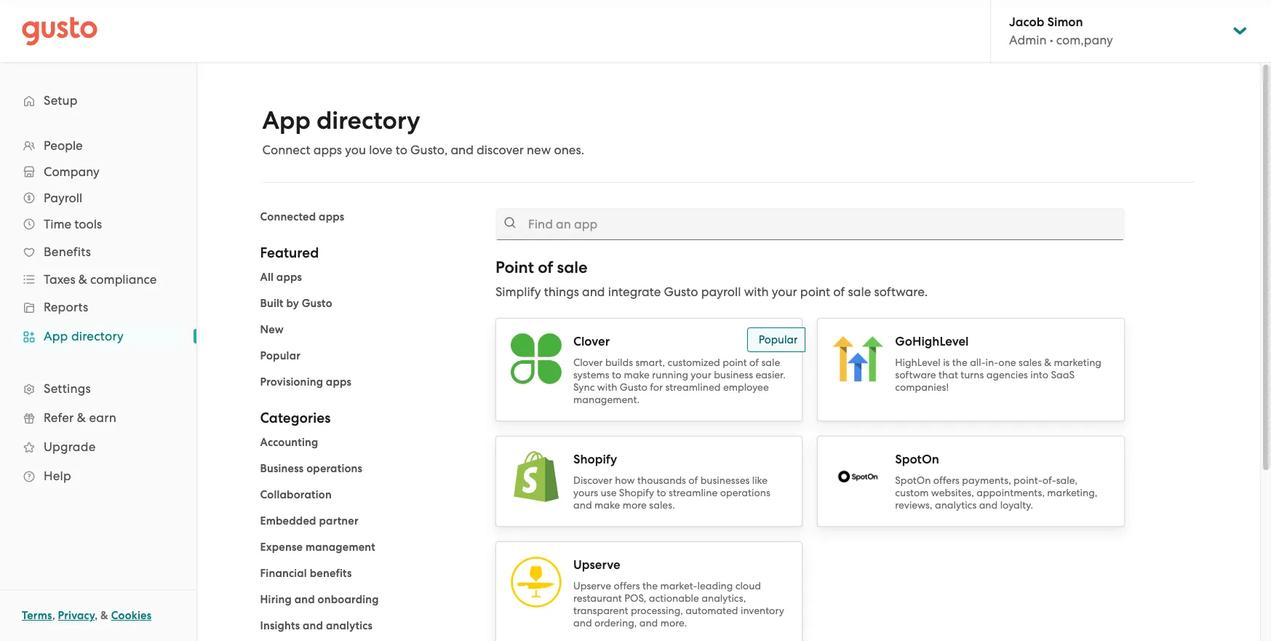 Task type: locate. For each thing, give the bounding box(es) containing it.
analytics
[[935, 499, 977, 511], [326, 619, 373, 632]]

app for app directory connect apps you love to gusto, and discover new ones.
[[262, 106, 311, 135]]

0 horizontal spatial the
[[643, 580, 658, 592]]

1 vertical spatial make
[[595, 499, 620, 511]]

1 horizontal spatial sale
[[761, 357, 780, 368]]

all
[[260, 271, 274, 284]]

featured
[[260, 244, 319, 261]]

0 horizontal spatial your
[[691, 369, 711, 381]]

1 horizontal spatial analytics
[[935, 499, 977, 511]]

0 horizontal spatial app
[[44, 329, 68, 343]]

1 vertical spatial sale
[[848, 285, 871, 299]]

smart,
[[636, 357, 665, 368]]

insights and analytics
[[260, 619, 373, 632]]

1 horizontal spatial offers
[[933, 474, 960, 486]]

app for app directory
[[44, 329, 68, 343]]

inventory
[[741, 605, 784, 616]]

pos,
[[624, 592, 646, 604]]

analytics inside spoton spoton offers payments, point-of-sale, custom websites, appointments, marketing, reviews, analytics and loyalty.
[[935, 499, 977, 511]]

1 horizontal spatial your
[[772, 285, 797, 299]]

shopify discover how thousands of businesses like yours use shopify to streamline operations and make more sales.
[[573, 452, 770, 511]]

1 clover from the top
[[573, 334, 610, 349]]

list
[[0, 132, 196, 490], [260, 269, 474, 391], [260, 434, 474, 641]]

0 vertical spatial offers
[[933, 474, 960, 486]]

the inside gohighlevel highlevel is the all-in-one sales & marketing software that turns agencies into saas companies!
[[952, 357, 968, 368]]

2 horizontal spatial gusto
[[664, 285, 698, 299]]

0 horizontal spatial popular
[[260, 349, 301, 362]]

of inside shopify discover how thousands of businesses like yours use shopify to streamline operations and make more sales.
[[689, 474, 698, 486]]

& left the earn
[[77, 410, 86, 425]]

business operations
[[260, 462, 362, 475]]

app up connect
[[262, 106, 311, 135]]

popular
[[759, 333, 798, 346], [260, 349, 301, 362]]

businesses
[[700, 474, 750, 486]]

people
[[44, 138, 83, 153]]

analytics down onboarding
[[326, 619, 373, 632]]

with inside clover clover builds smart, customized point of sale systems to make running your business easier. sync with gusto for streamlined employee management.
[[597, 381, 617, 393]]

of up easier.
[[750, 357, 759, 368]]

0 vertical spatial make
[[624, 369, 650, 381]]

2 vertical spatial to
[[657, 487, 666, 498]]

like
[[752, 474, 768, 486]]

apps
[[313, 143, 342, 157], [319, 210, 344, 223], [276, 271, 302, 284], [326, 375, 352, 389]]

agencies
[[987, 369, 1028, 381]]

sale left software.
[[848, 285, 871, 299]]

and down payments, on the right of page
[[979, 499, 998, 511]]

0 horizontal spatial analytics
[[326, 619, 373, 632]]

with right payroll
[[744, 285, 769, 299]]

processing,
[[631, 605, 683, 616]]

insights and analytics link
[[260, 619, 373, 632]]

1 horizontal spatial directory
[[316, 106, 420, 135]]

point
[[496, 258, 534, 277]]

1 vertical spatial clover
[[573, 357, 603, 368]]

1 horizontal spatial with
[[744, 285, 769, 299]]

of-
[[1043, 474, 1056, 486]]

sale up things
[[557, 258, 588, 277]]

list containing accounting
[[260, 434, 474, 641]]

and right gusto,
[[451, 143, 474, 157]]

point down app search "field" on the top of page
[[800, 285, 830, 299]]

how
[[615, 474, 635, 486]]

0 vertical spatial sale
[[557, 258, 588, 277]]

saas
[[1051, 369, 1075, 381]]

1 horizontal spatial gusto
[[620, 381, 648, 393]]

reviews,
[[895, 499, 933, 511]]

expense management
[[260, 541, 375, 554]]

to
[[396, 143, 407, 157], [612, 369, 621, 381], [657, 487, 666, 498]]

ones.
[[554, 143, 584, 157]]

offers inside upserve upserve offers the market-leading cloud restaurant pos, actionable analytics, transparent processing, automated inventory and ordering, and more.
[[614, 580, 640, 592]]

and down the yours
[[573, 499, 592, 511]]

terms
[[22, 609, 52, 622]]

0 vertical spatial the
[[952, 357, 968, 368]]

your inside the 'point of sale simplify things and integrate gusto payroll with your point of sale software.'
[[772, 285, 797, 299]]

0 vertical spatial analytics
[[935, 499, 977, 511]]

yours
[[573, 487, 598, 498]]

of inside clover clover builds smart, customized point of sale systems to make running your business easier. sync with gusto for streamlined employee management.
[[750, 357, 759, 368]]

to right love
[[396, 143, 407, 157]]

,
[[52, 609, 55, 622], [95, 609, 98, 622]]

app down reports
[[44, 329, 68, 343]]

your right payroll
[[772, 285, 797, 299]]

& inside gohighlevel highlevel is the all-in-one sales & marketing software that turns agencies into saas companies!
[[1044, 357, 1052, 368]]

connect
[[262, 143, 310, 157]]

1 vertical spatial to
[[612, 369, 621, 381]]

shopify up discover on the left bottom of page
[[573, 452, 617, 467]]

apps for all apps
[[276, 271, 302, 284]]

1 vertical spatial popular
[[260, 349, 301, 362]]

insights
[[260, 619, 300, 632]]

benefits link
[[15, 239, 182, 265]]

1 horizontal spatial ,
[[95, 609, 98, 622]]

offers
[[933, 474, 960, 486], [614, 580, 640, 592]]

0 vertical spatial your
[[772, 285, 797, 299]]

of left software.
[[833, 285, 845, 299]]

1 horizontal spatial to
[[612, 369, 621, 381]]

more.
[[661, 617, 687, 629]]

1 horizontal spatial make
[[624, 369, 650, 381]]

point up business at the bottom
[[723, 357, 747, 368]]

directory up love
[[316, 106, 420, 135]]

1 vertical spatial analytics
[[326, 619, 373, 632]]

1 horizontal spatial the
[[952, 357, 968, 368]]

make down smart,
[[624, 369, 650, 381]]

directory for app directory connect apps you love to gusto, and discover new ones.
[[316, 106, 420, 135]]

0 vertical spatial popular
[[759, 333, 798, 346]]

0 vertical spatial point
[[800, 285, 830, 299]]

2 horizontal spatial to
[[657, 487, 666, 498]]

taxes
[[44, 272, 75, 287]]

0 vertical spatial with
[[744, 285, 769, 299]]

1 horizontal spatial popular
[[759, 333, 798, 346]]

1 vertical spatial your
[[691, 369, 711, 381]]

1 vertical spatial offers
[[614, 580, 640, 592]]

for
[[650, 381, 663, 393]]

1 vertical spatial spoton
[[895, 474, 931, 486]]

list containing all apps
[[260, 269, 474, 391]]

2 , from the left
[[95, 609, 98, 622]]

built by gusto
[[260, 297, 332, 310]]

analytics down websites,
[[935, 499, 977, 511]]

0 horizontal spatial point
[[723, 357, 747, 368]]

0 vertical spatial to
[[396, 143, 407, 157]]

directory inside app directory connect apps you love to gusto, and discover new ones.
[[316, 106, 420, 135]]

onboarding
[[318, 593, 379, 606]]

popular down new 'link'
[[260, 349, 301, 362]]

earn
[[89, 410, 116, 425]]

app inside list
[[44, 329, 68, 343]]

1 horizontal spatial app
[[262, 106, 311, 135]]

0 vertical spatial spoton
[[895, 452, 939, 467]]

of up things
[[538, 258, 553, 277]]

apps right provisioning
[[326, 375, 352, 389]]

offers inside spoton spoton offers payments, point-of-sale, custom websites, appointments, marketing, reviews, analytics and loyalty.
[[933, 474, 960, 486]]

app directory
[[44, 329, 124, 343]]

of
[[538, 258, 553, 277], [833, 285, 845, 299], [750, 357, 759, 368], [689, 474, 698, 486]]

of up streamline
[[689, 474, 698, 486]]

financial
[[260, 567, 307, 580]]

gohighlevel logo image
[[833, 333, 884, 384]]

clover logo image
[[511, 333, 562, 384]]

app directory link
[[15, 323, 182, 349]]

in-
[[986, 357, 999, 368]]

2 vertical spatial sale
[[761, 357, 780, 368]]

1 horizontal spatial point
[[800, 285, 830, 299]]

more
[[623, 499, 647, 511]]

1 vertical spatial the
[[643, 580, 658, 592]]

the for upserve
[[643, 580, 658, 592]]

1 horizontal spatial operations
[[720, 487, 770, 498]]

into
[[1031, 369, 1049, 381]]

0 vertical spatial app
[[262, 106, 311, 135]]

shopify
[[573, 452, 617, 467], [619, 487, 654, 498]]

to down builds at the left bottom of the page
[[612, 369, 621, 381]]

help link
[[15, 463, 182, 489]]

streamlined
[[665, 381, 721, 393]]

1 vertical spatial shopify
[[619, 487, 654, 498]]

gusto right by
[[302, 297, 332, 310]]

app inside app directory connect apps you love to gusto, and discover new ones.
[[262, 106, 311, 135]]

1 vertical spatial upserve
[[573, 580, 611, 592]]

1 vertical spatial app
[[44, 329, 68, 343]]

and right things
[[582, 285, 605, 299]]

marketing,
[[1047, 487, 1098, 498]]

gusto left for
[[620, 381, 648, 393]]

upserve logo image
[[511, 557, 562, 608]]

0 horizontal spatial directory
[[71, 329, 124, 343]]

and down transparent
[[573, 617, 592, 629]]

offers up websites,
[[933, 474, 960, 486]]

business
[[260, 462, 304, 475]]

1 horizontal spatial shopify
[[619, 487, 654, 498]]

gusto left payroll
[[664, 285, 698, 299]]

setup link
[[15, 87, 182, 114]]

the for gohighlevel
[[952, 357, 968, 368]]

0 horizontal spatial operations
[[306, 462, 362, 475]]

one
[[999, 357, 1016, 368]]

provisioning
[[260, 375, 323, 389]]

0 horizontal spatial make
[[595, 499, 620, 511]]

2 spoton from the top
[[895, 474, 931, 486]]

None search field
[[496, 208, 1125, 240]]

highlevel
[[895, 357, 941, 368]]

offers up pos, at bottom
[[614, 580, 640, 592]]

•
[[1050, 33, 1053, 47]]

0 horizontal spatial with
[[597, 381, 617, 393]]

1 vertical spatial operations
[[720, 487, 770, 498]]

offers for spoton
[[933, 474, 960, 486]]

directory down reports link
[[71, 329, 124, 343]]

apps right connected
[[319, 210, 344, 223]]

sales.
[[649, 499, 675, 511]]

new
[[260, 323, 284, 336]]

, left the privacy link
[[52, 609, 55, 622]]

0 vertical spatial upserve
[[573, 557, 620, 573]]

apps right all
[[276, 271, 302, 284]]

all apps
[[260, 271, 302, 284]]

0 horizontal spatial gusto
[[302, 297, 332, 310]]

accounting link
[[260, 436, 318, 449]]

directory
[[316, 106, 420, 135], [71, 329, 124, 343]]

list for categories
[[260, 434, 474, 641]]

popular up easier.
[[759, 333, 798, 346]]

& right taxes
[[78, 272, 87, 287]]

benefits
[[310, 567, 352, 580]]

0 vertical spatial directory
[[316, 106, 420, 135]]

& up "into"
[[1044, 357, 1052, 368]]

0 vertical spatial shopify
[[573, 452, 617, 467]]

0 horizontal spatial to
[[396, 143, 407, 157]]

connected apps link
[[260, 210, 344, 223]]

1 vertical spatial with
[[597, 381, 617, 393]]

2 upserve from the top
[[573, 580, 611, 592]]

1 vertical spatial point
[[723, 357, 747, 368]]

your
[[772, 285, 797, 299], [691, 369, 711, 381]]

sale inside clover clover builds smart, customized point of sale systems to make running your business easier. sync with gusto for streamlined employee management.
[[761, 357, 780, 368]]

time tools button
[[15, 211, 182, 237]]

the up pos, at bottom
[[643, 580, 658, 592]]

operations down like
[[720, 487, 770, 498]]

your down customized
[[691, 369, 711, 381]]

1 vertical spatial directory
[[71, 329, 124, 343]]

make down use
[[595, 499, 620, 511]]

directory inside the app directory link
[[71, 329, 124, 343]]

to down thousands
[[657, 487, 666, 498]]

with up the management.
[[597, 381, 617, 393]]

operations inside shopify discover how thousands of businesses like yours use shopify to streamline operations and make more sales.
[[720, 487, 770, 498]]

list containing people
[[0, 132, 196, 490]]

sale up easier.
[[761, 357, 780, 368]]

2 clover from the top
[[573, 357, 603, 368]]

1 spoton from the top
[[895, 452, 939, 467]]

&
[[78, 272, 87, 287], [1044, 357, 1052, 368], [77, 410, 86, 425], [100, 609, 108, 622]]

0 horizontal spatial ,
[[52, 609, 55, 622]]

0 horizontal spatial offers
[[614, 580, 640, 592]]

the right is in the right of the page
[[952, 357, 968, 368]]

terms , privacy , & cookies
[[22, 609, 152, 622]]

operations up "collaboration"
[[306, 462, 362, 475]]

popular link
[[260, 349, 301, 362]]

app
[[262, 106, 311, 135], [44, 329, 68, 343]]

to inside shopify discover how thousands of businesses like yours use shopify to streamline operations and make more sales.
[[657, 487, 666, 498]]

embedded partner link
[[260, 514, 359, 528]]

and inside shopify discover how thousands of businesses like yours use shopify to streamline operations and make more sales.
[[573, 499, 592, 511]]

customized
[[668, 357, 720, 368]]

integrate
[[608, 285, 661, 299]]

discover
[[477, 143, 524, 157]]

and inside spoton spoton offers payments, point-of-sale, custom websites, appointments, marketing, reviews, analytics and loyalty.
[[979, 499, 998, 511]]

things
[[544, 285, 579, 299]]

0 vertical spatial clover
[[573, 334, 610, 349]]

0 horizontal spatial shopify
[[573, 452, 617, 467]]

business
[[714, 369, 753, 381]]

upgrade
[[44, 440, 96, 454]]

point
[[800, 285, 830, 299], [723, 357, 747, 368]]

the inside upserve upserve offers the market-leading cloud restaurant pos, actionable analytics, transparent processing, automated inventory and ordering, and more.
[[643, 580, 658, 592]]

shopify up more
[[619, 487, 654, 498]]

, left cookies
[[95, 609, 98, 622]]

apps left you
[[313, 143, 342, 157]]



Task type: vqa. For each thing, say whether or not it's contained in the screenshot.
bottommost SpotOn
yes



Task type: describe. For each thing, give the bounding box(es) containing it.
apps inside app directory connect apps you love to gusto, and discover new ones.
[[313, 143, 342, 157]]

app directory connect apps you love to gusto, and discover new ones.
[[262, 106, 584, 157]]

list for featured
[[260, 269, 474, 391]]

thousands
[[637, 474, 686, 486]]

point inside clover clover builds smart, customized point of sale systems to make running your business easier. sync with gusto for streamlined employee management.
[[723, 357, 747, 368]]

benefits
[[44, 244, 91, 259]]

gohighlevel
[[895, 334, 969, 349]]

time tools
[[44, 217, 102, 231]]

sync
[[573, 381, 595, 393]]

embedded
[[260, 514, 316, 528]]

privacy
[[58, 609, 95, 622]]

companies!
[[895, 381, 949, 393]]

built by gusto link
[[260, 297, 332, 310]]

analytics inside list
[[326, 619, 373, 632]]

expense management link
[[260, 541, 375, 554]]

collaboration
[[260, 488, 332, 501]]

connected
[[260, 210, 316, 223]]

0 horizontal spatial sale
[[557, 258, 588, 277]]

jacob
[[1009, 15, 1044, 30]]

to inside app directory connect apps you love to gusto, and discover new ones.
[[396, 143, 407, 157]]

& inside dropdown button
[[78, 272, 87, 287]]

builds
[[605, 357, 633, 368]]

gohighlevel highlevel is the all-in-one sales & marketing software that turns agencies into saas companies!
[[895, 334, 1102, 393]]

settings
[[44, 381, 91, 396]]

running
[[652, 369, 688, 381]]

1 upserve from the top
[[573, 557, 620, 573]]

use
[[601, 487, 617, 498]]

and down hiring and onboarding
[[303, 619, 323, 632]]

cloud
[[735, 580, 761, 592]]

software
[[895, 369, 936, 381]]

settings link
[[15, 375, 182, 402]]

business operations link
[[260, 462, 362, 475]]

and inside app directory connect apps you love to gusto, and discover new ones.
[[451, 143, 474, 157]]

make inside shopify discover how thousands of businesses like yours use shopify to streamline operations and make more sales.
[[595, 499, 620, 511]]

point-
[[1014, 474, 1043, 486]]

apps for connected apps
[[319, 210, 344, 223]]

& left cookies
[[100, 609, 108, 622]]

directory for app directory
[[71, 329, 124, 343]]

simon
[[1048, 15, 1083, 30]]

and down financial benefits
[[294, 593, 315, 606]]

reports
[[44, 300, 88, 314]]

offers for upserve
[[614, 580, 640, 592]]

and inside the 'point of sale simplify things and integrate gusto payroll with your point of sale software.'
[[582, 285, 605, 299]]

is
[[943, 357, 950, 368]]

upgrade link
[[15, 434, 182, 460]]

setup
[[44, 93, 78, 108]]

market-
[[660, 580, 697, 592]]

make inside clover clover builds smart, customized point of sale systems to make running your business easier. sync with gusto for streamlined employee management.
[[624, 369, 650, 381]]

privacy link
[[58, 609, 95, 622]]

gusto inside list
[[302, 297, 332, 310]]

clover clover builds smart, customized point of sale systems to make running your business easier. sync with gusto for streamlined employee management.
[[573, 334, 786, 405]]

provisioning apps
[[260, 375, 352, 389]]

easier.
[[756, 369, 786, 381]]

payroll button
[[15, 185, 182, 211]]

0 vertical spatial operations
[[306, 462, 362, 475]]

gusto navigation element
[[0, 63, 196, 514]]

payroll
[[44, 191, 82, 205]]

systems
[[573, 369, 609, 381]]

turns
[[961, 369, 984, 381]]

provisioning apps link
[[260, 375, 352, 389]]

point inside the 'point of sale simplify things and integrate gusto payroll with your point of sale software.'
[[800, 285, 830, 299]]

collaboration link
[[260, 488, 332, 501]]

financial benefits
[[260, 567, 352, 580]]

App Search field
[[496, 208, 1125, 240]]

your inside clover clover builds smart, customized point of sale systems to make running your business easier. sync with gusto for streamlined employee management.
[[691, 369, 711, 381]]

admin
[[1009, 33, 1047, 47]]

home image
[[22, 16, 98, 45]]

spoton  logo image
[[833, 465, 884, 488]]

payroll
[[701, 285, 741, 299]]

management.
[[573, 394, 640, 405]]

hiring and onboarding link
[[260, 593, 379, 606]]

cookies button
[[111, 607, 152, 624]]

with inside the 'point of sale simplify things and integrate gusto payroll with your point of sale software.'
[[744, 285, 769, 299]]

sales
[[1019, 357, 1042, 368]]

terms link
[[22, 609, 52, 622]]

partner
[[319, 514, 359, 528]]

1 , from the left
[[52, 609, 55, 622]]

analytics,
[[702, 592, 746, 604]]

new
[[527, 143, 551, 157]]

gusto inside clover clover builds smart, customized point of sale systems to make running your business easier. sync with gusto for streamlined employee management.
[[620, 381, 648, 393]]

taxes & compliance
[[44, 272, 157, 287]]

shopify logo image
[[511, 451, 562, 502]]

2 horizontal spatial sale
[[848, 285, 871, 299]]

help
[[44, 469, 71, 483]]

to inside clover clover builds smart, customized point of sale systems to make running your business easier. sync with gusto for streamlined employee management.
[[612, 369, 621, 381]]

categories
[[260, 410, 331, 426]]

custom
[[895, 487, 929, 498]]

hiring and onboarding
[[260, 593, 379, 606]]

gusto,
[[410, 143, 448, 157]]

jacob simon admin • com,pany
[[1009, 15, 1113, 47]]

refer & earn link
[[15, 405, 182, 431]]

company
[[44, 164, 99, 179]]

simplify
[[496, 285, 541, 299]]

financial benefits link
[[260, 567, 352, 580]]

upserve upserve offers the market-leading cloud restaurant pos, actionable analytics, transparent processing, automated inventory and ordering, and more.
[[573, 557, 784, 629]]

refer
[[44, 410, 74, 425]]

apps for provisioning apps
[[326, 375, 352, 389]]

love
[[369, 143, 393, 157]]

taxes & compliance button
[[15, 266, 182, 293]]

com,pany
[[1056, 33, 1113, 47]]

software.
[[874, 285, 928, 299]]

and down processing,
[[639, 617, 658, 629]]

popular inside list
[[260, 349, 301, 362]]

company button
[[15, 159, 182, 185]]

gusto inside the 'point of sale simplify things and integrate gusto payroll with your point of sale software.'
[[664, 285, 698, 299]]



